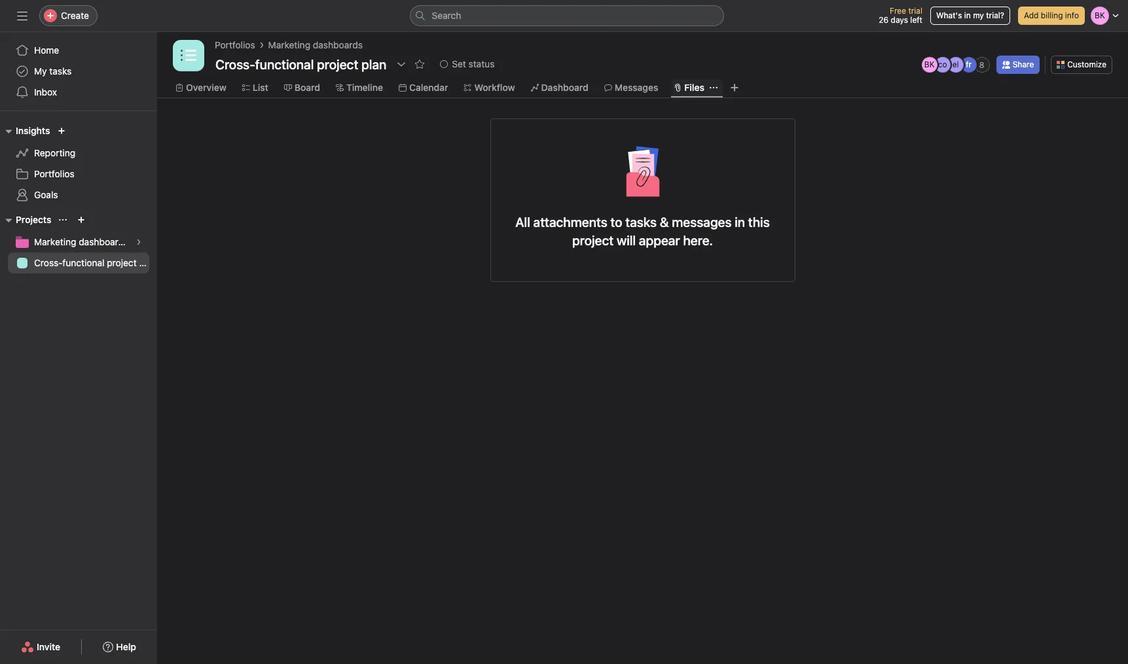 Task type: vqa. For each thing, say whether or not it's contained in the screenshot.
"TB"
no



Task type: locate. For each thing, give the bounding box(es) containing it.
project
[[572, 233, 614, 248], [107, 257, 137, 269]]

calendar
[[409, 82, 448, 93]]

1 vertical spatial dashboards
[[79, 236, 129, 248]]

marketing dashboards link up board
[[268, 38, 363, 52]]

1 vertical spatial marketing
[[34, 236, 76, 248]]

add billing info button
[[1018, 7, 1085, 25]]

1 vertical spatial marketing dashboards
[[34, 236, 129, 248]]

dashboards up timeline link
[[313, 39, 363, 50]]

0 vertical spatial marketing dashboards link
[[268, 38, 363, 52]]

info
[[1065, 10, 1079, 20]]

portfolios link
[[215, 38, 255, 52], [8, 164, 149, 185]]

1 horizontal spatial portfolios link
[[215, 38, 255, 52]]

reporting
[[34, 147, 75, 158]]

marketing dashboards link
[[268, 38, 363, 52], [8, 232, 149, 253]]

marketing dashboards
[[268, 39, 363, 50], [34, 236, 129, 248]]

0 horizontal spatial dashboards
[[79, 236, 129, 248]]

projects
[[16, 214, 51, 225]]

what's
[[936, 10, 962, 20]]

el
[[953, 60, 959, 69]]

portfolios down 'reporting'
[[34, 168, 74, 179]]

workflow link
[[464, 81, 515, 95]]

1 vertical spatial project
[[107, 257, 137, 269]]

portfolios
[[215, 39, 255, 50], [34, 168, 74, 179]]

fr
[[966, 60, 972, 69]]

projects element
[[0, 208, 157, 276]]

0 vertical spatial project
[[572, 233, 614, 248]]

0 horizontal spatial in
[[735, 215, 745, 230]]

what's in my trial?
[[936, 10, 1005, 20]]

tasks right my in the left of the page
[[49, 65, 72, 77]]

create button
[[39, 5, 98, 26]]

1 horizontal spatial tasks
[[626, 215, 657, 230]]

&
[[660, 215, 669, 230]]

list link
[[242, 81, 268, 95]]

this
[[748, 215, 770, 230]]

marketing dashboards up functional
[[34, 236, 129, 248]]

0 horizontal spatial marketing
[[34, 236, 76, 248]]

cross-functional project plan
[[34, 257, 157, 269]]

0 horizontal spatial tasks
[[49, 65, 72, 77]]

add billing info
[[1024, 10, 1079, 20]]

0 horizontal spatial marketing dashboards
[[34, 236, 129, 248]]

portfolios link up list link
[[215, 38, 255, 52]]

0 vertical spatial portfolios
[[215, 39, 255, 50]]

my tasks link
[[8, 61, 149, 82]]

invite
[[37, 642, 60, 653]]

customize
[[1068, 60, 1107, 69]]

help
[[116, 642, 136, 653]]

in
[[965, 10, 971, 20], [735, 215, 745, 230]]

insights button
[[0, 123, 50, 139]]

timeline link
[[336, 81, 383, 95]]

plan
[[139, 257, 157, 269]]

dashboards
[[313, 39, 363, 50], [79, 236, 129, 248]]

marketing dashboards up board
[[268, 39, 363, 50]]

0 vertical spatial marketing dashboards
[[268, 39, 363, 50]]

0 horizontal spatial portfolios link
[[8, 164, 149, 185]]

project left "plan"
[[107, 257, 137, 269]]

search
[[432, 10, 461, 21]]

portfolios inside insights 'element'
[[34, 168, 74, 179]]

status
[[469, 58, 495, 69]]

in inside button
[[965, 10, 971, 20]]

project down attachments
[[572, 233, 614, 248]]

add to starred image
[[415, 59, 425, 69]]

0 horizontal spatial project
[[107, 257, 137, 269]]

co
[[938, 60, 947, 69]]

inbox
[[34, 86, 57, 98]]

1 horizontal spatial project
[[572, 233, 614, 248]]

0 vertical spatial in
[[965, 10, 971, 20]]

to
[[611, 215, 623, 230]]

hide sidebar image
[[17, 10, 28, 21]]

marketing up the board link
[[268, 39, 310, 50]]

1 horizontal spatial in
[[965, 10, 971, 20]]

marketing
[[268, 39, 310, 50], [34, 236, 76, 248]]

portfolios link down 'reporting'
[[8, 164, 149, 185]]

portfolios up list link
[[215, 39, 255, 50]]

all attachments to tasks & messages in this project will appear here.
[[516, 215, 770, 248]]

tasks inside global element
[[49, 65, 72, 77]]

0 vertical spatial marketing
[[268, 39, 310, 50]]

list
[[253, 82, 268, 93]]

set status button
[[434, 55, 501, 73]]

show options image
[[396, 59, 407, 69]]

list image
[[181, 48, 196, 64]]

in left this
[[735, 215, 745, 230]]

free
[[890, 6, 906, 16]]

None text field
[[212, 52, 390, 76]]

1 vertical spatial portfolios link
[[8, 164, 149, 185]]

all
[[516, 215, 530, 230]]

marketing dashboards link up functional
[[8, 232, 149, 253]]

timeline
[[346, 82, 383, 93]]

0 horizontal spatial portfolios
[[34, 168, 74, 179]]

days
[[891, 15, 908, 25]]

tasks
[[49, 65, 72, 77], [626, 215, 657, 230]]

new project or portfolio image
[[78, 216, 85, 224]]

1 horizontal spatial dashboards
[[313, 39, 363, 50]]

0 vertical spatial portfolios link
[[215, 38, 255, 52]]

marketing up cross-
[[34, 236, 76, 248]]

portfolios link inside insights 'element'
[[8, 164, 149, 185]]

0 horizontal spatial marketing dashboards link
[[8, 232, 149, 253]]

1 vertical spatial tasks
[[626, 215, 657, 230]]

cross-functional project plan link
[[8, 253, 157, 274]]

search list box
[[410, 5, 724, 26]]

1 vertical spatial marketing dashboards link
[[8, 232, 149, 253]]

help button
[[94, 636, 145, 659]]

tasks left & at the top of the page
[[626, 215, 657, 230]]

1 vertical spatial in
[[735, 215, 745, 230]]

in left the my
[[965, 10, 971, 20]]

workflow
[[474, 82, 515, 93]]

dashboards up cross-functional project plan
[[79, 236, 129, 248]]

1 horizontal spatial marketing
[[268, 39, 310, 50]]

see details, marketing dashboards image
[[135, 238, 143, 246]]

my
[[34, 65, 47, 77]]

billing
[[1041, 10, 1063, 20]]

1 horizontal spatial marketing dashboards
[[268, 39, 363, 50]]

dashboard link
[[531, 81, 589, 95]]

left
[[911, 15, 923, 25]]

bk
[[925, 60, 935, 69]]

1 vertical spatial portfolios
[[34, 168, 74, 179]]

calendar link
[[399, 81, 448, 95]]

share button
[[997, 56, 1040, 74]]

0 vertical spatial tasks
[[49, 65, 72, 77]]

dashboard
[[541, 82, 589, 93]]



Task type: describe. For each thing, give the bounding box(es) containing it.
home
[[34, 45, 59, 56]]

messages
[[615, 82, 658, 93]]

free trial 26 days left
[[879, 6, 923, 25]]

projects button
[[0, 212, 51, 228]]

in inside all attachments to tasks & messages in this project will appear here.
[[735, 215, 745, 230]]

set status
[[452, 58, 495, 69]]

tasks inside all attachments to tasks & messages in this project will appear here.
[[626, 215, 657, 230]]

add tab image
[[729, 83, 740, 93]]

inbox link
[[8, 82, 149, 103]]

files link
[[674, 81, 705, 95]]

share
[[1013, 60, 1034, 69]]

set
[[452, 58, 466, 69]]

global element
[[0, 32, 157, 111]]

overview link
[[176, 81, 226, 95]]

customize button
[[1051, 56, 1113, 74]]

marketing inside projects element
[[34, 236, 76, 248]]

messages link
[[604, 81, 658, 95]]

goals
[[34, 189, 58, 200]]

1 horizontal spatial portfolios
[[215, 39, 255, 50]]

new image
[[58, 127, 66, 135]]

cross-
[[34, 257, 62, 269]]

show options, current sort, top image
[[59, 216, 67, 224]]

create
[[61, 10, 89, 21]]

dashboards inside projects element
[[79, 236, 129, 248]]

tab actions image
[[710, 84, 718, 92]]

trial
[[909, 6, 923, 16]]

reporting link
[[8, 143, 149, 164]]

board
[[295, 82, 320, 93]]

search button
[[410, 5, 724, 26]]

will
[[617, 233, 636, 248]]

insights element
[[0, 119, 157, 208]]

my
[[973, 10, 984, 20]]

1 horizontal spatial marketing dashboards link
[[268, 38, 363, 52]]

invite button
[[12, 636, 69, 659]]

0 vertical spatial dashboards
[[313, 39, 363, 50]]

messages
[[672, 215, 732, 230]]

26
[[879, 15, 889, 25]]

project inside all attachments to tasks & messages in this project will appear here.
[[572, 233, 614, 248]]

board link
[[284, 81, 320, 95]]

8
[[980, 60, 985, 70]]

overview
[[186, 82, 226, 93]]

insights
[[16, 125, 50, 136]]

goals link
[[8, 185, 149, 206]]

marketing dashboards inside marketing dashboards link
[[34, 236, 129, 248]]

add
[[1024, 10, 1039, 20]]

files
[[685, 82, 705, 93]]

attachments
[[533, 215, 608, 230]]

appear here.
[[639, 233, 713, 248]]

trial?
[[986, 10, 1005, 20]]

my tasks
[[34, 65, 72, 77]]

home link
[[8, 40, 149, 61]]

what's in my trial? button
[[931, 7, 1010, 25]]

functional
[[62, 257, 104, 269]]



